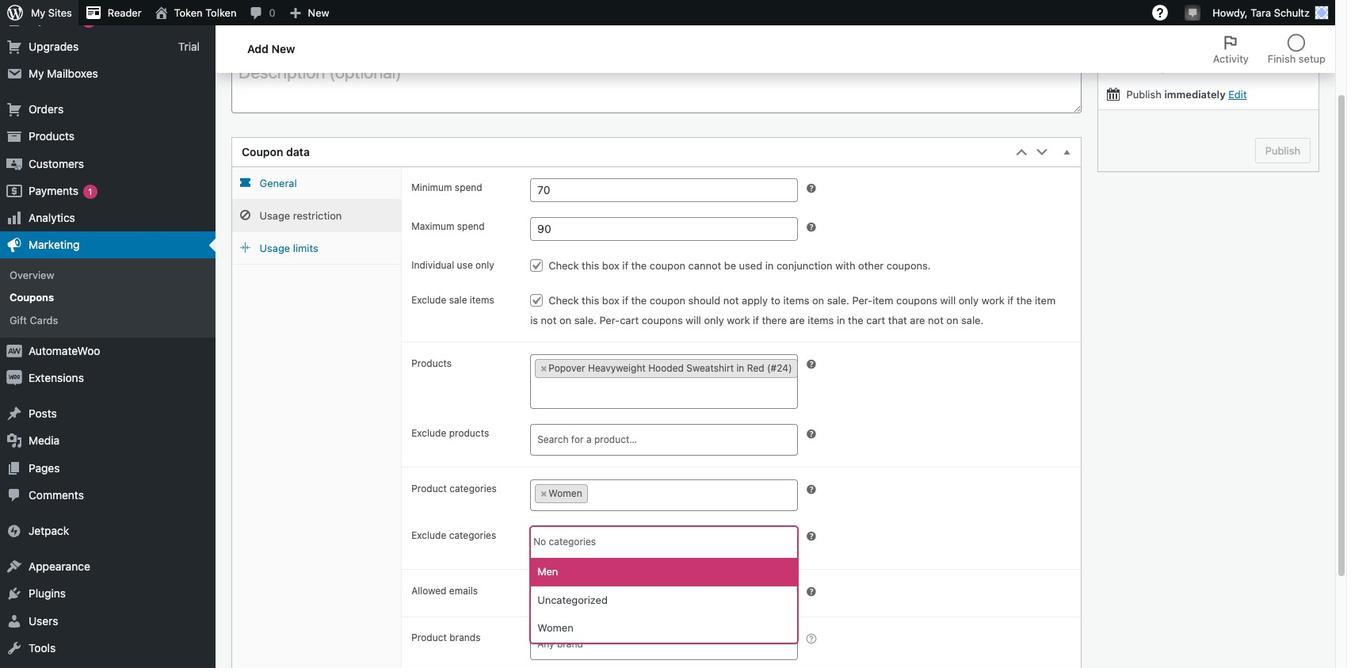 Task type: vqa. For each thing, say whether or not it's contained in the screenshot.
YOUR on the top right of page
no



Task type: locate. For each thing, give the bounding box(es) containing it.
reader link
[[78, 0, 148, 25]]

gift cards link
[[0, 309, 216, 331]]

2 check from the top
[[549, 294, 579, 307]]

coupons
[[10, 291, 54, 304]]

per- down other
[[852, 294, 873, 307]]

automatewoo
[[29, 344, 100, 357]]

products for products
[[29, 129, 75, 143]]

categories
[[450, 483, 497, 495], [449, 530, 496, 541]]

this inside check this box if the coupon should not apply to items on sale. per-item coupons will only work if the item is not on sale. per-cart coupons will only work if there are items in the cart that are not on sale.
[[582, 294, 599, 307]]

sale. right that
[[961, 314, 984, 327]]

1 vertical spatial edit button
[[1229, 88, 1247, 101]]

items right sale
[[470, 294, 494, 306]]

this right exclude sale items checkbox
[[582, 294, 599, 307]]

my for my mailboxes
[[29, 67, 44, 80]]

1 horizontal spatial item
[[1035, 294, 1056, 307]]

with
[[835, 259, 856, 272]]

1 horizontal spatial edit button
[[1229, 88, 1247, 101]]

men option
[[531, 558, 797, 586]]

categories down product categories × women at the left of the page
[[449, 530, 496, 541]]

check inside check this box if the coupon should not apply to items on sale. per-item coupons will only work if the item is not on sale. per-cart coupons will only work if there are items in the cart that are not on sale.
[[549, 294, 579, 307]]

usage restriction
[[260, 209, 342, 222]]

tools link
[[0, 635, 216, 662]]

my for my sites
[[31, 6, 45, 19]]

box for check this box if the coupon cannot be used in conjunction with other coupons.
[[602, 259, 620, 272]]

spend for minimum spend
[[455, 182, 482, 194]]

work
[[982, 294, 1005, 307], [727, 314, 750, 327]]

2 vertical spatial exclude
[[411, 530, 446, 541]]

0 vertical spatial exclude
[[411, 294, 446, 306]]

if
[[622, 259, 628, 272], [622, 294, 628, 307], [1008, 294, 1014, 307], [753, 314, 759, 327]]

2 exclude from the top
[[411, 427, 446, 439]]

(#24)
[[767, 362, 792, 374]]

cart left that
[[866, 314, 885, 327]]

on right is
[[559, 314, 571, 327]]

2 horizontal spatial sale.
[[961, 314, 984, 327]]

coupon left should
[[650, 294, 686, 307]]

sale. up products × popover heavyweight hooded sweatshirt in red (#24)
[[574, 314, 597, 327]]

1 vertical spatial categories
[[449, 530, 496, 541]]

0 vertical spatial edit button
[[1206, 61, 1225, 74]]

0 vertical spatial edit
[[1206, 61, 1225, 74]]

usage inside usage limits link
[[260, 242, 290, 255]]

coupon data
[[242, 145, 310, 159]]

0 horizontal spatial are
[[790, 314, 805, 327]]

0 vertical spatial usage
[[260, 209, 290, 222]]

are
[[790, 314, 805, 327], [910, 314, 925, 327]]

1 vertical spatial usage
[[260, 242, 290, 255]]

0 vertical spatial spend
[[455, 182, 482, 194]]

0 horizontal spatial item
[[873, 294, 894, 307]]

check this box if the coupon should not apply to items on sale. per-item coupons will only work if the item is not on sale. per-cart coupons will only work if there are items in the cart that are not on sale.
[[530, 294, 1056, 327]]

1 vertical spatial ×
[[541, 488, 547, 499]]

0 vertical spatial box
[[602, 259, 620, 272]]

new right add
[[271, 42, 295, 55]]

should
[[688, 294, 721, 307]]

per- up products × popover heavyweight hooded sweatshirt in red (#24)
[[599, 314, 620, 327]]

1 vertical spatial coupon
[[650, 294, 686, 307]]

1 exclude from the top
[[411, 294, 446, 306]]

1 vertical spatial spend
[[457, 220, 485, 232]]

this field allows you to set the maximum spend (subtotal) allowed when using the coupon. image
[[805, 221, 818, 234]]

exclude for exclude categories
[[411, 530, 446, 541]]

2 × from the top
[[541, 488, 547, 499]]

comments
[[29, 488, 84, 501]]

usage limits
[[260, 242, 318, 255]]

items up products that the coupon will be applied to, or that need to be in the cart in order for the "fixed cart discount" to be applied. image
[[808, 314, 834, 327]]

payments
[[29, 184, 79, 197]]

0 vertical spatial categories
[[450, 483, 497, 495]]

coupons up hooded
[[642, 314, 683, 327]]

orders
[[29, 102, 64, 116]]

1 are from the left
[[790, 314, 805, 327]]

individual
[[411, 259, 454, 271]]

0 horizontal spatial edit
[[1206, 61, 1225, 74]]

product for product categories × women
[[411, 483, 447, 495]]

0
[[269, 6, 275, 19]]

new inside toolbar navigation
[[308, 6, 329, 19]]

2 box from the top
[[602, 294, 620, 307]]

extensions
[[29, 371, 84, 384]]

customers
[[29, 157, 84, 170]]

2 are from the left
[[910, 314, 925, 327]]

maximum spend
[[411, 220, 485, 232]]

products
[[449, 427, 489, 439]]

× up men
[[541, 488, 547, 499]]

check right the individual use only option
[[549, 259, 579, 272]]

spend right maximum
[[457, 220, 485, 232]]

0 horizontal spatial work
[[727, 314, 750, 327]]

women inside product categories × women
[[549, 488, 582, 499]]

0 horizontal spatial cart
[[620, 314, 639, 327]]

howdy,
[[1213, 6, 1248, 19]]

not
[[723, 294, 739, 307], [541, 314, 557, 327], [928, 314, 944, 327]]

1 check from the top
[[549, 259, 579, 272]]

0 horizontal spatial in
[[737, 362, 744, 374]]

limits
[[293, 242, 318, 255]]

in inside products × popover heavyweight hooded sweatshirt in red (#24)
[[737, 362, 744, 374]]

1 horizontal spatial products
[[411, 358, 452, 369]]

1 vertical spatial exclude
[[411, 427, 446, 439]]

media
[[29, 434, 60, 447]]

this for check this box if the coupon should not apply to items on sale. per-item coupons will only work if the item is not on sale. per-cart coupons will only work if there are items in the cart that are not on sale.
[[582, 294, 599, 307]]

categories up exclude categories
[[450, 483, 497, 495]]

1 × from the top
[[541, 362, 547, 374]]

1 vertical spatial this
[[582, 294, 599, 307]]

5
[[86, 15, 92, 25]]

check right exclude sale items checkbox
[[549, 294, 579, 307]]

0 vertical spatial women
[[549, 488, 582, 499]]

exclude sale items
[[411, 294, 494, 306]]

only
[[476, 259, 494, 271], [959, 294, 979, 307], [704, 314, 724, 327]]

1 horizontal spatial edit
[[1229, 88, 1247, 101]]

hooded
[[648, 362, 684, 374]]

marketing
[[29, 238, 80, 251]]

1 vertical spatial check
[[549, 294, 579, 307]]

sale.
[[827, 294, 849, 307], [574, 314, 597, 327], [961, 314, 984, 327]]

0 vertical spatial products
[[29, 129, 75, 143]]

products down exclude sale items
[[411, 358, 452, 369]]

this for check this box if the coupon cannot be used in conjunction with other coupons.
[[582, 259, 599, 272]]

coupon down maximum spend text field
[[650, 259, 686, 272]]

list box
[[531, 558, 797, 642]]

2 this from the top
[[582, 294, 599, 307]]

exclude products
[[411, 427, 489, 439]]

0 vertical spatial check
[[549, 259, 579, 272]]

products inside products × popover heavyweight hooded sweatshirt in red (#24)
[[411, 358, 452, 369]]

spend right minimum
[[455, 182, 482, 194]]

brands
[[450, 632, 481, 644]]

tab list
[[1204, 25, 1335, 73]]

products up customers
[[29, 129, 75, 143]]

new
[[308, 6, 329, 19], [271, 42, 295, 55]]

notification image
[[1187, 6, 1199, 18]]

exclude left sale
[[411, 294, 446, 306]]

items
[[470, 294, 494, 306], [783, 294, 809, 307], [808, 314, 834, 327]]

media link
[[0, 427, 216, 455]]

not right is
[[541, 314, 557, 327]]

token tolken link
[[148, 0, 243, 25]]

exclude for exclude products
[[411, 427, 446, 439]]

0 vertical spatial this
[[582, 259, 599, 272]]

0 vertical spatial work
[[982, 294, 1005, 307]]

in right used
[[765, 259, 774, 272]]

the
[[631, 259, 647, 272], [631, 294, 647, 307], [1017, 294, 1032, 307], [848, 314, 864, 327]]

1 vertical spatial product
[[411, 632, 447, 644]]

will
[[940, 294, 956, 307], [686, 314, 701, 327]]

categories for exclude
[[449, 530, 496, 541]]

0 horizontal spatial products
[[29, 129, 75, 143]]

not right that
[[928, 314, 944, 327]]

0 vertical spatial coupon
[[650, 259, 686, 272]]

spend for maximum spend
[[457, 220, 485, 232]]

0 horizontal spatial sale.
[[574, 314, 597, 327]]

2 vertical spatial only
[[704, 314, 724, 327]]

1 usage from the top
[[260, 209, 290, 222]]

1 item from the left
[[873, 294, 894, 307]]

1 this from the top
[[582, 259, 599, 272]]

usage for usage restriction
[[260, 209, 290, 222]]

coupon inside check this box if the coupon should not apply to items on sale. per-item coupons will only work if the item is not on sale. per-cart coupons will only work if there are items in the cart that are not on sale.
[[650, 294, 686, 307]]

categories inside product categories × women
[[450, 483, 497, 495]]

exclude up allowed
[[411, 530, 446, 541]]

0 vertical spatial product
[[411, 483, 447, 495]]

new right 0
[[308, 6, 329, 19]]

× left popover
[[541, 362, 547, 374]]

1 horizontal spatial cart
[[866, 314, 885, 327]]

not left apply
[[723, 294, 739, 307]]

0 horizontal spatial only
[[476, 259, 494, 271]]

women
[[549, 488, 582, 499], [537, 621, 574, 634]]

my inside toolbar navigation
[[31, 6, 45, 19]]

on down conjunction
[[812, 294, 824, 307]]

men
[[537, 565, 558, 578]]

edit button right "public"
[[1206, 61, 1225, 74]]

usage left "limits"
[[260, 242, 290, 255]]

product categories × women
[[411, 483, 582, 499]]

1 horizontal spatial will
[[940, 294, 956, 307]]

are right that
[[910, 314, 925, 327]]

product inside product categories × women
[[411, 483, 447, 495]]

are right there
[[790, 314, 805, 327]]

1 coupon from the top
[[650, 259, 686, 272]]

usage
[[260, 209, 290, 222], [260, 242, 290, 255]]

1 vertical spatial box
[[602, 294, 620, 307]]

item
[[873, 294, 894, 307], [1035, 294, 1056, 307]]

this field allows you to set the minimum spend (subtotal) allowed to use the coupon. image
[[805, 182, 818, 195]]

1 vertical spatial products
[[411, 358, 452, 369]]

tools
[[29, 641, 56, 654]]

mailboxes
[[47, 67, 98, 80]]

1 vertical spatial new
[[271, 42, 295, 55]]

Exclude sale items checkbox
[[530, 294, 543, 307]]

product up exclude categories
[[411, 483, 447, 495]]

products that the coupon will be applied to, or that need to be in the cart in order for the "fixed cart discount" to be applied. image
[[805, 358, 818, 371]]

1 vertical spatial in
[[837, 314, 845, 327]]

usage down general on the left
[[260, 209, 290, 222]]

1
[[88, 186, 92, 196]]

usage inside usage restriction link
[[260, 209, 290, 222]]

Description (optional) text field
[[231, 57, 1082, 113]]

0 vertical spatial new
[[308, 6, 329, 19]]

exclude left products
[[411, 427, 446, 439]]

box inside check this box if the coupon should not apply to items on sale. per-item coupons will only work if the item is not on sale. per-cart coupons will only work if there are items in the cart that are not on sale.
[[602, 294, 620, 307]]

No categories text field
[[531, 531, 797, 553]]

my
[[31, 6, 45, 19], [29, 12, 44, 26], [29, 67, 44, 80]]

tab list containing activity
[[1204, 25, 1335, 73]]

2 product from the top
[[411, 632, 447, 644]]

1 vertical spatial coupons
[[642, 314, 683, 327]]

on right that
[[947, 314, 959, 327]]

2 coupon from the top
[[650, 294, 686, 307]]

gift
[[10, 314, 27, 326]]

coupons.
[[887, 259, 931, 272]]

coupons up that
[[896, 294, 938, 307]]

allowed emails
[[411, 585, 478, 597]]

Maximum spend text field
[[530, 217, 798, 241]]

product
[[411, 483, 447, 495], [411, 632, 447, 644]]

edit for publish immediately edit
[[1229, 88, 1247, 101]]

individual use only
[[411, 259, 494, 271]]

2 item from the left
[[1035, 294, 1056, 307]]

1 horizontal spatial not
[[723, 294, 739, 307]]

coupon for should
[[650, 294, 686, 307]]

0 vertical spatial in
[[765, 259, 774, 272]]

1 horizontal spatial new
[[308, 6, 329, 19]]

1 vertical spatial edit
[[1229, 88, 1247, 101]]

appearance link
[[0, 553, 216, 580]]

product categories that the coupon will not be applied to, or that cannot be in the cart in order for the "fixed cart discount" to be applied. image
[[805, 530, 818, 543]]

2 horizontal spatial only
[[959, 294, 979, 307]]

jetpack
[[29, 524, 69, 537]]

tolken
[[205, 6, 237, 19]]

None submit
[[1255, 138, 1311, 163]]

this
[[582, 259, 599, 272], [582, 294, 599, 307]]

list box containing men
[[531, 558, 797, 642]]

edit down activity
[[1229, 88, 1247, 101]]

0 horizontal spatial edit button
[[1206, 61, 1225, 74]]

0 horizontal spatial new
[[271, 42, 295, 55]]

box up products × popover heavyweight hooded sweatshirt in red (#24)
[[602, 294, 620, 307]]

1 horizontal spatial are
[[910, 314, 925, 327]]

0 horizontal spatial per-
[[599, 314, 620, 327]]

this right the individual use only option
[[582, 259, 599, 272]]

1 horizontal spatial work
[[982, 294, 1005, 307]]

2 horizontal spatial not
[[928, 314, 944, 327]]

0 vertical spatial ×
[[541, 362, 547, 374]]

0 horizontal spatial will
[[686, 314, 701, 327]]

edit button down activity
[[1229, 88, 1247, 101]]

in down with on the right of the page
[[837, 314, 845, 327]]

in left red
[[737, 362, 744, 374]]

1 horizontal spatial in
[[765, 259, 774, 272]]

howdy, tara schultz
[[1213, 6, 1310, 19]]

2 vertical spatial in
[[737, 362, 744, 374]]

1 product from the top
[[411, 483, 447, 495]]

2 horizontal spatial in
[[837, 314, 845, 327]]

spend
[[455, 182, 482, 194], [457, 220, 485, 232]]

3 exclude from the top
[[411, 530, 446, 541]]

product left brands
[[411, 632, 447, 644]]

edit right "public"
[[1206, 61, 1225, 74]]

1 vertical spatial women
[[537, 621, 574, 634]]

there
[[762, 314, 787, 327]]

sale. down with on the right of the page
[[827, 294, 849, 307]]

1 box from the top
[[602, 259, 620, 272]]

2 usage from the top
[[260, 242, 290, 255]]

home
[[47, 12, 77, 26]]

box down maximum spend text field
[[602, 259, 620, 272]]

to
[[771, 294, 781, 307]]

1 horizontal spatial coupons
[[896, 294, 938, 307]]

cart up heavyweight on the bottom
[[620, 314, 639, 327]]

1 horizontal spatial per-
[[852, 294, 873, 307]]



Task type: describe. For each thing, give the bounding box(es) containing it.
red
[[747, 362, 764, 374]]

0 link
[[243, 0, 282, 25]]

allowed
[[411, 585, 447, 597]]

minimum spend
[[411, 182, 482, 194]]

be
[[724, 259, 736, 272]]

posts link
[[0, 400, 216, 427]]

2 horizontal spatial on
[[947, 314, 959, 327]]

visibility: public edit
[[1124, 61, 1225, 74]]

maximum
[[411, 220, 454, 232]]

coupons link
[[0, 286, 216, 309]]

women inside option
[[537, 621, 574, 634]]

overview link
[[0, 264, 216, 286]]

activity button
[[1204, 25, 1258, 73]]

pages
[[29, 461, 60, 474]]

comments link
[[0, 482, 216, 509]]

finish
[[1268, 52, 1296, 65]]

coupon
[[242, 145, 283, 159]]

check for check this box if the coupon cannot be used in conjunction with other coupons.
[[549, 259, 579, 272]]

upgrades
[[29, 39, 79, 53]]

customers link
[[0, 150, 216, 177]]

heavyweight
[[588, 362, 646, 374]]

new link
[[282, 0, 336, 25]]

1 vertical spatial work
[[727, 314, 750, 327]]

add new
[[247, 42, 295, 55]]

product brands
[[411, 632, 481, 644]]

toolbar navigation
[[0, 0, 1335, 29]]

my for my home 5
[[29, 12, 44, 26]]

Allowed emails email field
[[530, 582, 798, 606]]

0 vertical spatial will
[[940, 294, 956, 307]]

add
[[247, 42, 269, 55]]

posts
[[29, 407, 57, 420]]

use
[[457, 259, 473, 271]]

pages link
[[0, 455, 216, 482]]

sale
[[449, 294, 467, 306]]

analytics link
[[0, 204, 216, 231]]

0 horizontal spatial on
[[559, 314, 571, 327]]

categories for product
[[450, 483, 497, 495]]

public
[[1173, 61, 1204, 74]]

sweatshirt
[[687, 362, 734, 374]]

minimum
[[411, 182, 452, 194]]

my mailboxes link
[[0, 60, 216, 87]]

payments 1
[[29, 184, 92, 197]]

Coupon code text field
[[231, 0, 1082, 23]]

product for product brands
[[411, 632, 447, 644]]

token tolken
[[174, 6, 237, 19]]

immediately
[[1165, 88, 1226, 101]]

used
[[739, 259, 762, 272]]

usage restriction link
[[232, 200, 401, 232]]

tara
[[1251, 6, 1271, 19]]

cannot
[[688, 259, 721, 272]]

publish
[[1127, 88, 1162, 101]]

1 horizontal spatial on
[[812, 294, 824, 307]]

0 vertical spatial per-
[[852, 294, 873, 307]]

products for products × popover heavyweight hooded sweatshirt in red (#24)
[[411, 358, 452, 369]]

overview
[[10, 269, 54, 282]]

data
[[286, 145, 310, 159]]

1 vertical spatial per-
[[599, 314, 620, 327]]

uncategorized
[[537, 593, 608, 606]]

automatewoo link
[[0, 337, 216, 365]]

women option
[[531, 614, 797, 642]]

jetpack link
[[0, 517, 216, 545]]

0 horizontal spatial coupons
[[642, 314, 683, 327]]

list of allowed billing emails to check against when an order is placed. separate email addresses with commas. you can also use an asterisk (*) to match parts of an email. for example "*@gmail.com" would match all gmail addresses. image
[[805, 586, 818, 598]]

0 vertical spatial only
[[476, 259, 494, 271]]

coupon for cannot
[[650, 259, 686, 272]]

1 horizontal spatial sale.
[[827, 294, 849, 307]]

appearance
[[29, 560, 90, 573]]

products link
[[0, 123, 216, 150]]

finish setup button
[[1258, 25, 1335, 73]]

token
[[174, 6, 203, 19]]

× inside product categories × women
[[541, 488, 547, 499]]

Minimum spend text field
[[530, 178, 798, 202]]

check for check this box if the coupon should not apply to items on sale. per-item coupons will only work if the item is not on sale. per-cart coupons will only work if there are items in the cart that are not on sale.
[[549, 294, 579, 307]]

Individual use only checkbox
[[530, 259, 543, 272]]

Search for a product… text field
[[535, 429, 801, 451]]

extensions link
[[0, 365, 216, 392]]

is
[[530, 314, 538, 327]]

exclude for exclude sale items
[[411, 294, 446, 306]]

edit for visibility: public edit
[[1206, 61, 1225, 74]]

1 horizontal spatial only
[[704, 314, 724, 327]]

1 cart from the left
[[620, 314, 639, 327]]

my mailboxes
[[29, 67, 98, 80]]

box for check this box if the coupon should not apply to items on sale. per-item coupons will only work if the item is not on sale. per-cart coupons will only work if there are items in the cart that are not on sale.
[[602, 294, 620, 307]]

0 horizontal spatial not
[[541, 314, 557, 327]]

plugins
[[29, 587, 66, 600]]

products × popover heavyweight hooded sweatshirt in red (#24)
[[411, 358, 792, 374]]

× inside products × popover heavyweight hooded sweatshirt in red (#24)
[[541, 362, 547, 374]]

users link
[[0, 607, 216, 635]]

gift cards
[[10, 314, 58, 326]]

plugins link
[[0, 580, 216, 607]]

setup
[[1299, 52, 1326, 65]]

reader
[[108, 6, 142, 19]]

0 vertical spatial coupons
[[896, 294, 938, 307]]

products that the coupon will not be applied to, or that cannot be in the cart in order for the "fixed cart discount" to be applied. image
[[805, 428, 818, 441]]

conjunction
[[777, 259, 833, 272]]

usage for usage limits
[[260, 242, 290, 255]]

items right to
[[783, 294, 809, 307]]

orders link
[[0, 96, 216, 123]]

uncategorized option
[[531, 586, 797, 614]]

trial
[[178, 39, 200, 53]]

sites
[[48, 6, 72, 19]]

that
[[888, 314, 907, 327]]

popover
[[549, 362, 585, 374]]

cards
[[30, 314, 58, 326]]

visibility:
[[1127, 61, 1170, 74]]

restriction
[[293, 209, 342, 222]]

schultz
[[1274, 6, 1310, 19]]

general
[[260, 177, 297, 190]]

2 cart from the left
[[866, 314, 885, 327]]

product categories that the coupon will be applied to, or that need to be in the cart in order for the "fixed cart discount" to be applied. image
[[805, 483, 818, 496]]

1 vertical spatial only
[[959, 294, 979, 307]]

my sites link
[[0, 0, 78, 25]]

Any brand text field
[[535, 633, 801, 656]]

1 vertical spatial will
[[686, 314, 701, 327]]

my home 5
[[29, 12, 92, 26]]

in inside check this box if the coupon should not apply to items on sale. per-item coupons will only work if the item is not on sale. per-cart coupons will only work if there are items in the cart that are not on sale.
[[837, 314, 845, 327]]

users
[[29, 614, 58, 627]]

usage limits link
[[232, 232, 401, 265]]

publish immediately edit
[[1124, 88, 1247, 101]]



